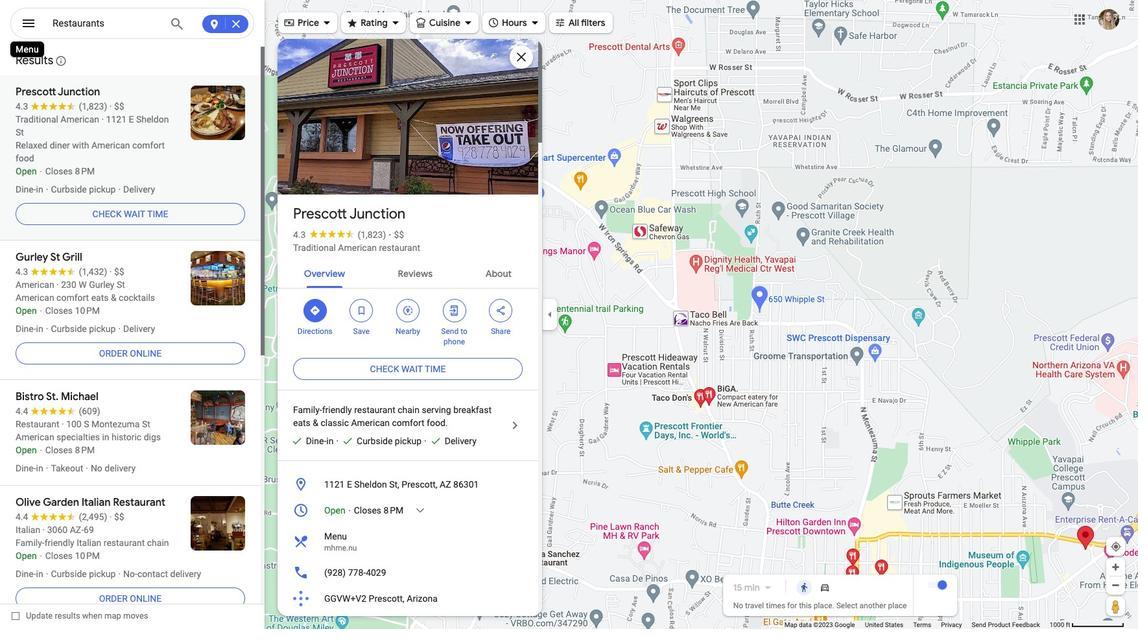 Task type: locate. For each thing, give the bounding box(es) containing it.

[[554, 15, 566, 30]]

send product feedback
[[972, 621, 1040, 629]]

0 vertical spatial order online
[[99, 348, 162, 359]]

sheldon
[[354, 479, 387, 490]]

send
[[441, 327, 459, 336], [972, 621, 987, 629]]

driving image
[[820, 583, 830, 593]]

15 min
[[733, 582, 760, 594]]

1 vertical spatial time
[[425, 364, 446, 374]]

0 vertical spatial check
[[92, 209, 122, 219]]

1 horizontal spatial check
[[370, 364, 399, 374]]

learn more about legal disclosure regarding public reviews on google maps image
[[55, 55, 67, 67]]

4029
[[366, 568, 386, 578]]

0 vertical spatial restaurant
[[379, 243, 420, 253]]

0 vertical spatial check wait time
[[92, 209, 168, 219]]

restaurant up curbside
[[354, 405, 396, 415]]

prescott,
[[402, 479, 438, 490], [369, 594, 405, 604]]

0 horizontal spatial wait
[[124, 209, 145, 219]]

· left 'price: moderate' element at left top
[[389, 230, 391, 240]]

0 horizontal spatial time
[[147, 209, 168, 219]]

this
[[799, 601, 812, 610]]

· inside offers curbside pickup group
[[336, 436, 339, 446]]

1 vertical spatial order online
[[99, 594, 162, 604]]

nearby
[[396, 327, 420, 336]]

(928) 778-4029
[[324, 568, 386, 578]]

friendly
[[322, 405, 352, 415]]

restaurant for american
[[379, 243, 420, 253]]

1 vertical spatial check wait time link
[[293, 354, 523, 385]]

moves
[[123, 611, 148, 621]]

480 photos button
[[287, 162, 368, 185]]

778-
[[348, 568, 366, 578]]

prescott
[[293, 205, 347, 223]]

1 horizontal spatial wait
[[402, 364, 423, 374]]

eats
[[293, 418, 311, 428]]

 rating
[[347, 15, 388, 30]]

place.
[[814, 601, 835, 610]]

wait inside 'prescott junction' main content
[[402, 364, 423, 374]]

prescott junction
[[293, 205, 405, 223]]

0 vertical spatial order
[[99, 348, 128, 359]]

Update results when map moves checkbox
[[12, 608, 148, 624]]

Turn off travel time tool checkbox
[[928, 581, 947, 590]]

american inside button
[[338, 243, 377, 253]]

send left product
[[972, 621, 987, 629]]

restaurant inside button
[[379, 243, 420, 253]]

chain
[[398, 405, 420, 415]]

0 horizontal spatial check wait time link
[[16, 199, 245, 230]]

st,
[[389, 479, 400, 490]]

0 horizontal spatial check wait time
[[92, 209, 168, 219]]

family-
[[293, 405, 322, 415]]

restaurant down $$
[[379, 243, 420, 253]]

offers curbside pickup group
[[336, 435, 422, 448]]

·
[[389, 230, 391, 240], [336, 436, 339, 446], [424, 436, 427, 446]]

1 vertical spatial american
[[351, 418, 390, 428]]

order online
[[99, 348, 162, 359], [99, 594, 162, 604]]

4.3 stars image
[[306, 230, 358, 238]]

1 vertical spatial restaurant
[[354, 405, 396, 415]]

1121 e sheldon st, prescott, az 86301
[[324, 479, 479, 490]]

2 order from the top
[[99, 594, 128, 604]]

wait
[[124, 209, 145, 219], [402, 364, 423, 374]]

when
[[82, 611, 102, 621]]

0 horizontal spatial check
[[92, 209, 122, 219]]

place
[[888, 601, 907, 610]]

breakfast
[[454, 405, 492, 415]]

send for send to phone
[[441, 327, 459, 336]]

1 vertical spatial check
[[370, 364, 399, 374]]

send up phone
[[441, 327, 459, 336]]

hours image
[[293, 503, 309, 518]]

check inside 'prescott junction' main content
[[370, 364, 399, 374]]

1 vertical spatial order
[[99, 594, 128, 604]]


[[495, 304, 507, 318]]


[[449, 304, 460, 318]]

price button
[[278, 8, 337, 37]]

american up curbside
[[351, 418, 390, 428]]

check
[[92, 209, 122, 219], [370, 364, 399, 374]]

1 horizontal spatial check wait time link
[[293, 354, 523, 385]]

1 vertical spatial order online link
[[16, 583, 245, 614]]

0 vertical spatial order online link
[[16, 338, 245, 369]]

footer
[[785, 621, 1050, 629]]

open
[[324, 505, 346, 516]]

1121 e sheldon st, prescott, az 86301 button
[[278, 472, 538, 498]]

1 horizontal spatial check wait time
[[370, 364, 446, 374]]

no travel times for this place. select another place
[[733, 601, 907, 610]]

tab list containing overview
[[278, 257, 538, 288]]

photo of prescott junction image
[[276, 0, 540, 249]]

mhme.nu
[[324, 544, 357, 553]]

send inside button
[[972, 621, 987, 629]]

1 vertical spatial send
[[972, 621, 987, 629]]

restaurant inside family-friendly restaurant chain serving breakfast eats & classic american comfort food.
[[354, 405, 396, 415]]

send inside send to phone
[[441, 327, 459, 336]]

None field
[[53, 16, 160, 31]]

american inside family-friendly restaurant chain serving breakfast eats & classic american comfort food.
[[351, 418, 390, 428]]

0 vertical spatial time
[[147, 209, 168, 219]]

0 vertical spatial wait
[[124, 209, 145, 219]]

collapse side panel image
[[543, 307, 557, 322]]

united states
[[865, 621, 904, 629]]

check wait time inside results for restaurants feed
[[92, 209, 168, 219]]

zoom out image
[[1111, 581, 1121, 590]]

1 vertical spatial check wait time
[[370, 364, 446, 374]]

0 vertical spatial online
[[130, 348, 162, 359]]

· right in
[[336, 436, 339, 446]]

privacy button
[[941, 621, 962, 629]]

0 vertical spatial american
[[338, 243, 377, 253]]

tab list
[[278, 257, 538, 288]]

1 vertical spatial online
[[130, 594, 162, 604]]

1 horizontal spatial send
[[972, 621, 987, 629]]

prescott, right 'st,'
[[402, 479, 438, 490]]

overview
[[304, 268, 345, 280]]

2 horizontal spatial ·
[[424, 436, 427, 446]]

0 vertical spatial send
[[441, 327, 459, 336]]

None radio
[[794, 580, 815, 596]]

· right pickup on the left bottom of page
[[424, 436, 427, 446]]

filters
[[581, 17, 606, 29]]


[[347, 15, 358, 30]]

dine-in
[[306, 436, 334, 446]]

0 vertical spatial check wait time link
[[16, 199, 245, 230]]

check wait time inside 'prescott junction' main content
[[370, 364, 446, 374]]

phone
[[444, 337, 465, 346]]

select
[[837, 601, 858, 610]]

traditional american restaurant
[[293, 243, 420, 253]]

None radio
[[815, 580, 835, 596]]

family-friendly restaurant chain serving breakfast eats & classic american comfort food.
[[293, 405, 492, 428]]

footer containing map data ©2023 google
[[785, 621, 1050, 629]]

map
[[785, 621, 798, 629]]

results for restaurants feed
[[0, 45, 265, 625]]

Restaurants field
[[10, 8, 254, 40]]

junction
[[349, 205, 405, 223]]

min
[[745, 582, 760, 594]]

restaurant
[[379, 243, 420, 253], [354, 405, 396, 415]]

comfort
[[392, 418, 425, 428]]

 search field
[[10, 8, 254, 42]]

1 vertical spatial wait
[[402, 364, 423, 374]]

15
[[733, 582, 742, 594]]

footer inside google maps element
[[785, 621, 1050, 629]]

google
[[835, 621, 855, 629]]

american down 1,823 reviews "element"
[[338, 243, 377, 253]]

about button
[[475, 257, 522, 288]]

actions for prescott junction region
[[278, 289, 538, 354]]

states
[[885, 621, 904, 629]]

· $$
[[389, 230, 404, 240]]

ggvw+v2 prescott, arizona button
[[278, 586, 538, 612]]

0 horizontal spatial send
[[441, 327, 459, 336]]

1 horizontal spatial time
[[425, 364, 446, 374]]

2 online from the top
[[130, 594, 162, 604]]

0 horizontal spatial ·
[[336, 436, 339, 446]]

1 online from the top
[[130, 348, 162, 359]]

prescott, down 4029 on the bottom of the page
[[369, 594, 405, 604]]

price: moderate element
[[394, 230, 404, 240]]

1000 ft
[[1050, 621, 1071, 629]]

another
[[860, 601, 886, 610]]

480
[[311, 167, 328, 180]]



Task type: vqa. For each thing, say whether or not it's contained in the screenshot.
Southwest
no



Task type: describe. For each thing, give the bounding box(es) containing it.
menu
[[324, 531, 347, 542]]

none field inside restaurants field
[[53, 16, 160, 31]]

google account: michelle dermenjian  
(michelle.dermenjian@adept.ai) image
[[1099, 9, 1120, 30]]

dine-
[[306, 436, 326, 446]]

reviews
[[398, 268, 433, 280]]

wait inside results for restaurants feed
[[124, 209, 145, 219]]

directions
[[298, 327, 333, 336]]

map
[[104, 611, 121, 621]]

time inside results for restaurants feed
[[147, 209, 168, 219]]

terms
[[913, 621, 932, 629]]

1000 ft button
[[1050, 621, 1125, 629]]

about
[[486, 268, 512, 280]]

information for prescott junction region
[[278, 472, 538, 629]]

4.3
[[293, 230, 306, 240]]

⋅
[[348, 505, 352, 516]]

curbside pickup
[[357, 436, 422, 446]]

show open hours for the week image
[[415, 505, 426, 516]]

1 order online from the top
[[99, 348, 162, 359]]

serving
[[422, 405, 451, 415]]

map data ©2023 google
[[785, 621, 855, 629]]

save
[[353, 327, 370, 336]]

ggvw+v2 prescott, arizona
[[324, 594, 438, 604]]

ggvw+v2
[[324, 594, 367, 604]]

no
[[733, 601, 743, 610]]

results
[[16, 53, 53, 68]]

traditional
[[293, 243, 336, 253]]

ft
[[1066, 621, 1071, 629]]

rating
[[361, 17, 388, 29]]

overview button
[[294, 257, 355, 288]]

photos
[[331, 167, 363, 180]]

in
[[326, 436, 334, 446]]

hours
[[502, 17, 527, 29]]

86301
[[453, 479, 479, 490]]

google maps element
[[0, 0, 1138, 629]]

times
[[766, 601, 786, 610]]

pickup
[[395, 436, 422, 446]]

check wait time link inside 'prescott junction' main content
[[293, 354, 523, 385]]

 all filters
[[554, 15, 606, 30]]

send for send product feedback
[[972, 621, 987, 629]]

offers delivery group
[[424, 435, 477, 448]]

classic
[[321, 418, 349, 428]]

open ⋅ closes 8 pm
[[324, 505, 404, 516]]

closes
[[354, 505, 381, 516]]

travel
[[745, 601, 764, 610]]

· inside offers delivery group
[[424, 436, 427, 446]]

$$
[[394, 230, 404, 240]]

privacy
[[941, 621, 962, 629]]

prescott junction main content
[[276, 0, 542, 629]]

reviews button
[[388, 257, 443, 288]]

menu mhme.nu
[[324, 531, 357, 553]]

traditional american restaurant button
[[293, 241, 420, 254]]

1 horizontal spatial ·
[[389, 230, 391, 240]]

for
[[788, 601, 797, 610]]

1000
[[1050, 621, 1065, 629]]

share
[[491, 327, 511, 336]]

2 order online from the top
[[99, 594, 162, 604]]

update
[[26, 611, 53, 621]]

zoom in image
[[1111, 562, 1121, 572]]

8 pm
[[384, 505, 404, 516]]

update results when map moves
[[26, 611, 148, 621]]

1 order from the top
[[99, 348, 128, 359]]


[[356, 304, 367, 318]]

to
[[461, 327, 468, 336]]

(928) 778-4029 button
[[278, 560, 538, 586]]

1 vertical spatial prescott,
[[369, 594, 405, 604]]

delivery
[[445, 436, 477, 446]]

e
[[347, 479, 352, 490]]

walking image
[[799, 583, 810, 593]]

&
[[313, 418, 319, 428]]

results
[[55, 611, 80, 621]]

turn off travel time tool image
[[938, 581, 947, 590]]

send product feedback button
[[972, 621, 1040, 629]]

united states button
[[865, 621, 904, 629]]

check inside results for restaurants feed
[[92, 209, 122, 219]]

az
[[440, 479, 451, 490]]

1 order online link from the top
[[16, 338, 245, 369]]

send to phone
[[441, 327, 468, 346]]

 button
[[10, 8, 47, 42]]

0 vertical spatial prescott,
[[402, 479, 438, 490]]

data
[[799, 621, 812, 629]]

check wait time link inside results for restaurants feed
[[16, 199, 245, 230]]

480 photos
[[311, 167, 363, 180]]

united
[[865, 621, 884, 629]]

show your location image
[[1111, 541, 1122, 553]]

show street view coverage image
[[1107, 597, 1125, 616]]

(1,823)
[[358, 230, 386, 240]]

©2023
[[814, 621, 833, 629]]

curbside
[[357, 436, 393, 446]]

serves dine-in group
[[285, 435, 334, 448]]

feedback
[[1012, 621, 1040, 629]]

1121
[[324, 479, 345, 490]]

time inside 'prescott junction' main content
[[425, 364, 446, 374]]

tab list inside 'prescott junction' main content
[[278, 257, 538, 288]]

1,823 reviews element
[[358, 230, 386, 240]]

restaurant for friendly
[[354, 405, 396, 415]]

none radio inside google maps element
[[815, 580, 835, 596]]

cuisine button
[[410, 8, 479, 37]]

2 order online link from the top
[[16, 583, 245, 614]]


[[402, 304, 414, 318]]

arizona
[[407, 594, 438, 604]]

15 min button
[[733, 580, 776, 596]]



